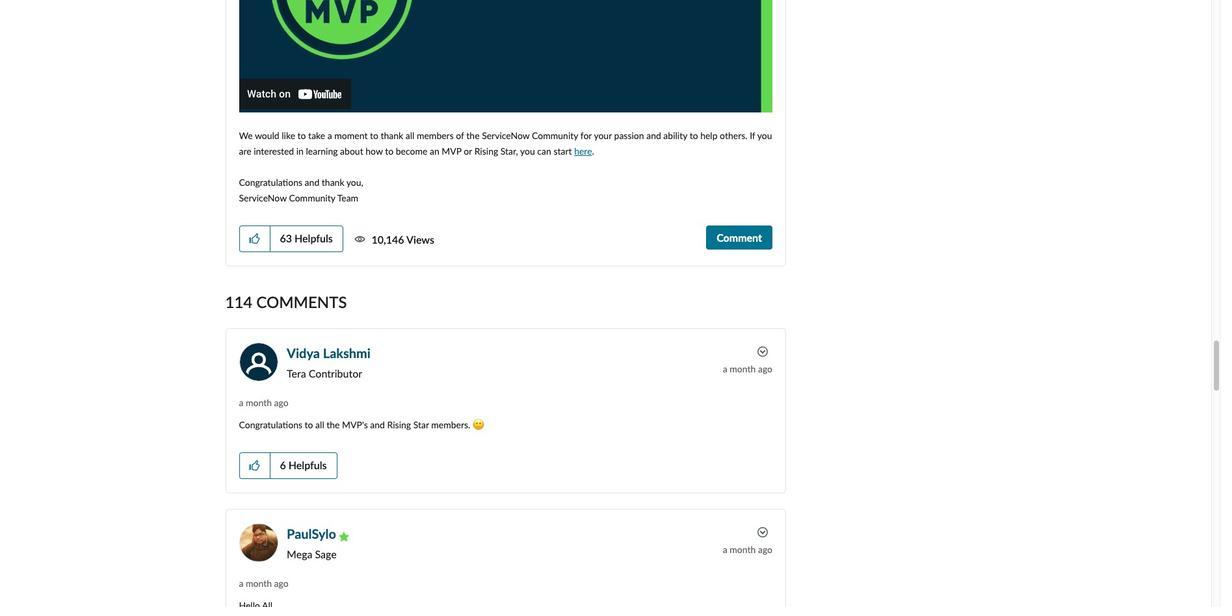 Task type: describe. For each thing, give the bounding box(es) containing it.
we
[[239, 130, 253, 141]]

vidya lakshmi image
[[239, 343, 278, 382]]

if
[[750, 130, 755, 141]]

an
[[430, 145, 439, 156]]

you,
[[346, 177, 363, 188]]

to right like
[[298, 130, 306, 141]]

like
[[282, 130, 295, 141]]

6 helpfuls
[[280, 459, 327, 472]]

are
[[239, 145, 251, 156]]

all inside we would like to take a moment to thank all members of the servicenow community for your passion and ability to help others. if you are interested in learning about how to become an mvp or rising star, you can start
[[406, 130, 415, 141]]

about
[[340, 145, 363, 156]]

vidya lakshmi link
[[287, 346, 371, 361]]

star
[[413, 420, 429, 431]]

can
[[537, 145, 551, 156]]

2 vertical spatial and
[[370, 420, 385, 431]]

to up 6 helpfuls
[[305, 420, 313, 431]]

10,146 views
[[372, 233, 434, 246]]

comment
[[717, 231, 762, 244]]

0 horizontal spatial all
[[316, 420, 324, 431]]

6
[[280, 459, 286, 472]]

how
[[366, 145, 383, 156]]

take
[[308, 130, 325, 141]]

mvp's
[[342, 420, 368, 431]]

team
[[337, 192, 358, 203]]

to right how
[[385, 145, 394, 156]]

or
[[464, 145, 472, 156]]

paulsylo
[[287, 526, 336, 542]]

members
[[417, 130, 454, 141]]

moment
[[335, 130, 368, 141]]

114
[[225, 293, 253, 312]]

1 vertical spatial the
[[327, 420, 340, 431]]

for
[[581, 130, 592, 141]]

ability
[[664, 130, 687, 141]]

interested
[[254, 145, 294, 156]]

thank inside we would like to take a moment to thank all members of the servicenow community for your passion and ability to help others. if you are interested in learning about how to become an mvp or rising star, you can start
[[381, 130, 403, 141]]

others.
[[720, 130, 748, 141]]

members.
[[431, 420, 470, 431]]

here link
[[574, 145, 592, 156]]

mega
[[287, 548, 312, 560]]

community inside we would like to take a moment to thank all members of the servicenow community for your passion and ability to help others. if you are interested in learning about how to become an mvp or rising star, you can start
[[532, 130, 578, 141]]



Task type: vqa. For each thing, say whether or not it's contained in the screenshot.
Platform to the top
no



Task type: locate. For each thing, give the bounding box(es) containing it.
congratulations down "interested" in the left top of the page
[[239, 177, 302, 188]]

ago
[[758, 364, 773, 375], [274, 397, 289, 408], [758, 545, 773, 556], [274, 578, 289, 589]]

🙂
[[473, 420, 485, 431]]

1 horizontal spatial servicenow
[[482, 130, 530, 141]]

rising left star on the bottom of the page
[[387, 420, 411, 431]]

helpfuls right 63
[[295, 232, 333, 244]]

the left mvp's
[[327, 420, 340, 431]]

community up start
[[532, 130, 578, 141]]

mega sage image
[[339, 532, 349, 542]]

0 vertical spatial community
[[532, 130, 578, 141]]

tera
[[287, 367, 306, 380]]

0 horizontal spatial servicenow
[[239, 192, 287, 203]]

helpfuls right 6
[[289, 459, 327, 472]]

community left team
[[289, 192, 335, 203]]

and right mvp's
[[370, 420, 385, 431]]

comment link
[[706, 225, 773, 249]]

congratulations for congratulations to all the mvp's and rising star members. 🙂
[[239, 420, 302, 431]]

servicenow up star,
[[482, 130, 530, 141]]

all left mvp's
[[316, 420, 324, 431]]

congratulations
[[239, 177, 302, 188], [239, 420, 302, 431]]

congratulations to all the mvp's and rising star members. 🙂
[[239, 420, 485, 431]]

1 congratulations from the top
[[239, 177, 302, 188]]

start
[[554, 145, 572, 156]]

sage
[[315, 548, 337, 560]]

you
[[758, 130, 772, 141], [520, 145, 535, 156]]

servicenow inside congratulations and thank you, servicenow community team
[[239, 192, 287, 203]]

.
[[592, 145, 594, 156]]

0 vertical spatial rising
[[475, 145, 498, 156]]

0 horizontal spatial and
[[305, 177, 319, 188]]

0 horizontal spatial community
[[289, 192, 335, 203]]

mvp
[[442, 145, 462, 156]]

and left ability
[[647, 130, 661, 141]]

the inside we would like to take a moment to thank all members of the servicenow community for your passion and ability to help others. if you are interested in learning about how to become an mvp or rising star, you can start
[[467, 130, 480, 141]]

vidya lakshmi tera contributor
[[287, 346, 371, 380]]

views
[[406, 233, 434, 246]]

1 vertical spatial community
[[289, 192, 335, 203]]

0 vertical spatial helpfuls
[[295, 232, 333, 244]]

1 vertical spatial helpfuls
[[289, 459, 327, 472]]

a
[[328, 130, 332, 141], [723, 364, 728, 375], [239, 397, 244, 408], [723, 545, 728, 556], [239, 578, 244, 589]]

0 vertical spatial congratulations
[[239, 177, 302, 188]]

rising
[[475, 145, 498, 156], [387, 420, 411, 431]]

1 horizontal spatial thank
[[381, 130, 403, 141]]

0 vertical spatial all
[[406, 130, 415, 141]]

63
[[280, 232, 292, 244]]

1 vertical spatial you
[[520, 145, 535, 156]]

helpfuls for 6 helpfuls
[[289, 459, 327, 472]]

to up how
[[370, 130, 378, 141]]

1 vertical spatial servicenow
[[239, 192, 287, 203]]

contributor
[[309, 367, 362, 380]]

all
[[406, 130, 415, 141], [316, 420, 324, 431]]

servicenow up 63
[[239, 192, 287, 203]]

paulsylo link
[[287, 526, 336, 542]]

a inside we would like to take a moment to thank all members of the servicenow community for your passion and ability to help others. if you are interested in learning about how to become an mvp or rising star, you can start
[[328, 130, 332, 141]]

thank
[[381, 130, 403, 141], [322, 177, 344, 188]]

lakshmi
[[323, 346, 371, 361]]

and down learning
[[305, 177, 319, 188]]

vidya
[[287, 346, 320, 361]]

rising inside we would like to take a moment to thank all members of the servicenow community for your passion and ability to help others. if you are interested in learning about how to become an mvp or rising star, you can start
[[475, 145, 498, 156]]

paulsylo image
[[239, 524, 278, 563]]

community
[[532, 130, 578, 141], [289, 192, 335, 203]]

0 horizontal spatial the
[[327, 420, 340, 431]]

0 horizontal spatial thank
[[322, 177, 344, 188]]

you left can
[[520, 145, 535, 156]]

community inside congratulations and thank you, servicenow community team
[[289, 192, 335, 203]]

all up become
[[406, 130, 415, 141]]

helpfuls
[[295, 232, 333, 244], [289, 459, 327, 472]]

in
[[296, 145, 304, 156]]

a month ago
[[723, 364, 773, 375], [239, 397, 289, 408], [723, 545, 773, 556], [239, 578, 289, 589]]

1 horizontal spatial community
[[532, 130, 578, 141]]

63 helpfuls
[[280, 232, 333, 244]]

here .
[[574, 145, 597, 156]]

thank up team
[[322, 177, 344, 188]]

1 horizontal spatial rising
[[475, 145, 498, 156]]

thank up how
[[381, 130, 403, 141]]

servicenow
[[482, 130, 530, 141], [239, 192, 287, 203]]

2 congratulations from the top
[[239, 420, 302, 431]]

to left help
[[690, 130, 698, 141]]

1 horizontal spatial and
[[370, 420, 385, 431]]

0 vertical spatial you
[[758, 130, 772, 141]]

0 vertical spatial the
[[467, 130, 480, 141]]

114 comments
[[225, 293, 347, 312]]

0 horizontal spatial you
[[520, 145, 535, 156]]

rising right or
[[475, 145, 498, 156]]

month
[[730, 364, 756, 375], [246, 397, 272, 408], [730, 545, 756, 556], [246, 578, 272, 589]]

thank inside congratulations and thank you, servicenow community team
[[322, 177, 344, 188]]

1 vertical spatial rising
[[387, 420, 411, 431]]

and inside congratulations and thank you, servicenow community team
[[305, 177, 319, 188]]

servicenow inside we would like to take a moment to thank all members of the servicenow community for your passion and ability to help others. if you are interested in learning about how to become an mvp or rising star, you can start
[[482, 130, 530, 141]]

help
[[701, 130, 718, 141]]

we would like to take a moment to thank all members of the servicenow community for your passion and ability to help others. if you are interested in learning about how to become an mvp or rising star, you can start
[[239, 130, 772, 156]]

your
[[594, 130, 612, 141]]

you right if at the top of the page
[[758, 130, 772, 141]]

the
[[467, 130, 480, 141], [327, 420, 340, 431]]

10,146
[[372, 233, 404, 246]]

congratulations up 6
[[239, 420, 302, 431]]

and inside we would like to take a moment to thank all members of the servicenow community for your passion and ability to help others. if you are interested in learning about how to become an mvp or rising star, you can start
[[647, 130, 661, 141]]

comments
[[256, 293, 347, 312]]

1 horizontal spatial all
[[406, 130, 415, 141]]

0 horizontal spatial rising
[[387, 420, 411, 431]]

0 vertical spatial servicenow
[[482, 130, 530, 141]]

1 horizontal spatial you
[[758, 130, 772, 141]]

congratulations inside congratulations and thank you, servicenow community team
[[239, 177, 302, 188]]

to
[[298, 130, 306, 141], [370, 130, 378, 141], [690, 130, 698, 141], [385, 145, 394, 156], [305, 420, 313, 431]]

of
[[456, 130, 464, 141]]

would
[[255, 130, 279, 141]]

1 vertical spatial and
[[305, 177, 319, 188]]

2 horizontal spatial and
[[647, 130, 661, 141]]

learning
[[306, 145, 338, 156]]

passion
[[614, 130, 644, 141]]

1 horizontal spatial the
[[467, 130, 480, 141]]

1 vertical spatial congratulations
[[239, 420, 302, 431]]

0 vertical spatial and
[[647, 130, 661, 141]]

1 vertical spatial thank
[[322, 177, 344, 188]]

0 vertical spatial thank
[[381, 130, 403, 141]]

congratulations for congratulations and thank you, servicenow community team
[[239, 177, 302, 188]]

helpfuls for 63 helpfuls
[[295, 232, 333, 244]]

star,
[[501, 145, 518, 156]]

here
[[574, 145, 592, 156]]

and
[[647, 130, 661, 141], [305, 177, 319, 188], [370, 420, 385, 431]]

1 vertical spatial all
[[316, 420, 324, 431]]

the right of at the left
[[467, 130, 480, 141]]

congratulations and thank you, servicenow community team
[[239, 177, 363, 203]]

become
[[396, 145, 428, 156]]

mega sage
[[287, 548, 337, 560]]



